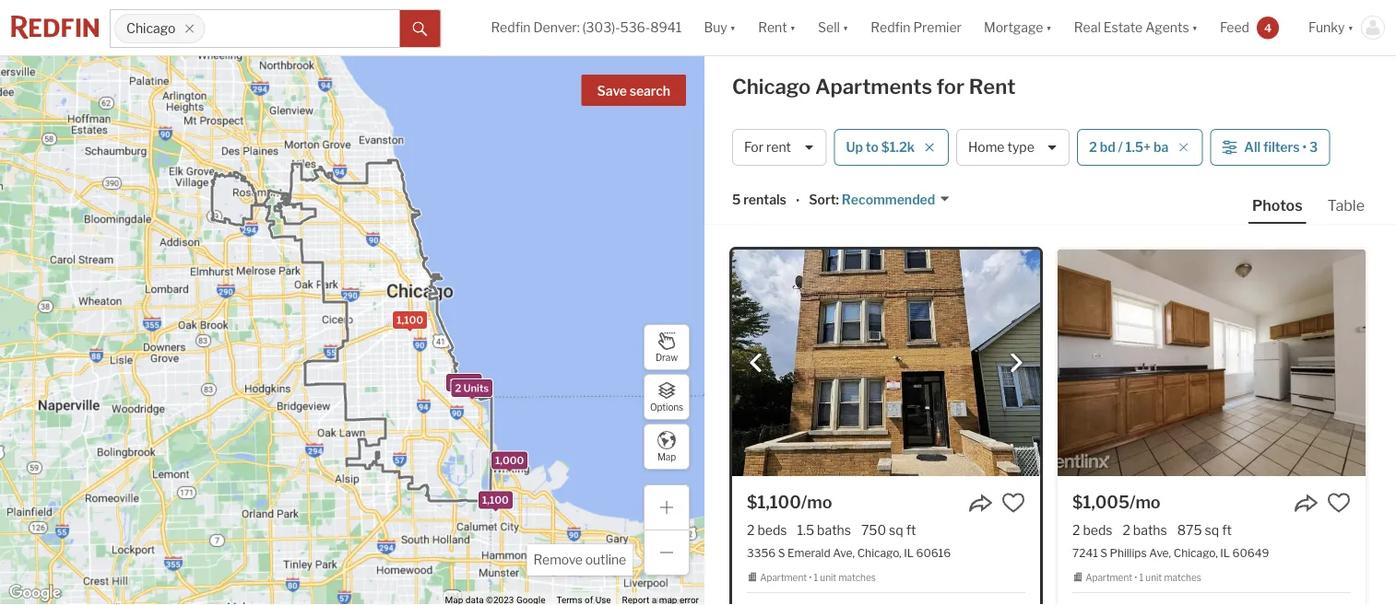Task type: vqa. For each thing, say whether or not it's contained in the screenshot.
Based on the current and future temperature and humidity in the area and at this specific location, this property has
no



Task type: locate. For each thing, give the bounding box(es) containing it.
home
[[968, 140, 1005, 155]]

il left 60616
[[904, 547, 914, 560]]

0 horizontal spatial baths
[[817, 523, 851, 538]]

0 horizontal spatial 1,100
[[397, 314, 423, 326]]

5 ▾ from the left
[[1192, 20, 1198, 35]]

$1,100
[[747, 492, 801, 513]]

1 ▾ from the left
[[730, 20, 736, 35]]

2 matches from the left
[[1164, 573, 1201, 584]]

phillips
[[1110, 547, 1147, 560]]

1 horizontal spatial 2 beds
[[1072, 523, 1112, 538]]

1 il from the left
[[904, 547, 914, 560]]

unit down the '7241 s phillips ave, chicago, il 60649'
[[1146, 573, 1162, 584]]

bd
[[1100, 140, 1115, 155]]

chicago, for $1,005 /mo
[[1174, 547, 1218, 560]]

0 horizontal spatial matches
[[839, 573, 876, 584]]

real estate agents ▾ button
[[1063, 0, 1209, 55]]

0 horizontal spatial beds
[[757, 523, 787, 538]]

2 left units
[[455, 383, 461, 395]]

2 bd / 1.5+ ba button
[[1077, 129, 1203, 166]]

1 chicago, from the left
[[857, 547, 901, 560]]

baths for $1,005 /mo
[[1133, 523, 1167, 538]]

1 favorite button image from the left
[[1001, 491, 1025, 515]]

1 horizontal spatial beds
[[1083, 523, 1112, 538]]

1 1 from the left
[[814, 573, 818, 584]]

1 unit from the left
[[820, 573, 837, 584]]

/mo up 2 baths
[[1129, 492, 1161, 513]]

photos
[[1252, 196, 1302, 214]]

• inside the 5 rentals •
[[796, 193, 800, 209]]

▾ for funky ▾
[[1348, 20, 1354, 35]]

chicago down rent ▾ dropdown button
[[732, 74, 811, 99]]

il for $1,100 /mo
[[904, 547, 914, 560]]

1 ave, from the left
[[833, 547, 855, 560]]

1 horizontal spatial favorite button checkbox
[[1327, 491, 1351, 515]]

chicago,
[[857, 547, 901, 560], [1174, 547, 1218, 560]]

redfin premier
[[871, 20, 962, 35]]

2 beds
[[747, 523, 787, 538], [1072, 523, 1112, 538]]

0 horizontal spatial ft
[[906, 523, 916, 538]]

redfin left premier
[[871, 20, 910, 35]]

0 horizontal spatial favorite button checkbox
[[1001, 491, 1025, 515]]

0 vertical spatial rent
[[758, 20, 787, 35]]

2 up phillips
[[1123, 523, 1130, 538]]

sq for $1,005 /mo
[[1205, 523, 1219, 538]]

2 beds up 7241
[[1072, 523, 1112, 538]]

None search field
[[205, 10, 400, 47]]

table button
[[1324, 195, 1368, 222]]

rent right for
[[969, 74, 1016, 99]]

1 horizontal spatial matches
[[1164, 573, 1201, 584]]

1 horizontal spatial rent
[[969, 74, 1016, 99]]

5 rentals •
[[732, 192, 800, 209]]

1 apartment • 1 unit matches from the left
[[760, 573, 876, 584]]

2 ▾ from the left
[[790, 20, 796, 35]]

2 favorite button image from the left
[[1327, 491, 1351, 515]]

▾
[[730, 20, 736, 35], [790, 20, 796, 35], [843, 20, 849, 35], [1046, 20, 1052, 35], [1192, 20, 1198, 35], [1348, 20, 1354, 35]]

2 il from the left
[[1220, 547, 1230, 560]]

/mo
[[801, 492, 832, 513], [1129, 492, 1161, 513]]

0 horizontal spatial apartment • 1 unit matches
[[760, 573, 876, 584]]

photo of 3356 s emerald ave, chicago, il 60616 image
[[732, 250, 1040, 477]]

0 horizontal spatial s
[[778, 547, 785, 560]]

unit for $1,100 /mo
[[820, 573, 837, 584]]

1 horizontal spatial favorite button image
[[1327, 491, 1351, 515]]

2 up 7241
[[1072, 523, 1080, 538]]

apartment down phillips
[[1085, 573, 1132, 584]]

favorite button checkbox
[[1001, 491, 1025, 515], [1327, 491, 1351, 515]]

rent
[[766, 140, 791, 155]]

remove up to $1.2k image
[[924, 142, 935, 153]]

chicago apartments for rent
[[732, 74, 1016, 99]]

1 horizontal spatial s
[[1100, 547, 1107, 560]]

▾ right mortgage
[[1046, 20, 1052, 35]]

1 redfin from the left
[[491, 20, 531, 35]]

2 up 3356
[[747, 523, 755, 538]]

draw
[[656, 352, 678, 364]]

s right 3356
[[778, 547, 785, 560]]

s for $1,005
[[1100, 547, 1107, 560]]

2 bd / 1.5+ ba
[[1089, 140, 1169, 155]]

favorite button checkbox for $1,005 /mo
[[1327, 491, 1351, 515]]

matches for $1,100 /mo
[[839, 573, 876, 584]]

redfin
[[491, 20, 531, 35], [871, 20, 910, 35]]

s
[[778, 547, 785, 560], [1100, 547, 1107, 560]]

save search
[[597, 83, 670, 99]]

denver:
[[533, 20, 580, 35]]

remove chicago image
[[184, 23, 195, 34]]

1 vertical spatial rent
[[969, 74, 1016, 99]]

▾ right sell
[[843, 20, 849, 35]]

1 2 beds from the left
[[747, 523, 787, 538]]

1 down emerald
[[814, 573, 818, 584]]

2
[[1089, 140, 1097, 155], [455, 383, 461, 395], [747, 523, 755, 538], [1072, 523, 1080, 538], [1123, 523, 1130, 538]]

apartment
[[760, 573, 807, 584], [1085, 573, 1132, 584]]

0 horizontal spatial rent
[[758, 20, 787, 35]]

save search button
[[581, 75, 686, 106]]

2 /mo from the left
[[1129, 492, 1161, 513]]

1 horizontal spatial baths
[[1133, 523, 1167, 538]]

/
[[1118, 140, 1123, 155]]

1 horizontal spatial apartment
[[1085, 573, 1132, 584]]

• left sort
[[796, 193, 800, 209]]

1 horizontal spatial unit
[[1146, 573, 1162, 584]]

map button
[[644, 424, 690, 470]]

0 vertical spatial chicago
[[126, 21, 176, 36]]

ft for $1,005 /mo
[[1222, 523, 1232, 538]]

matches down the '7241 s phillips ave, chicago, il 60649'
[[1164, 573, 1201, 584]]

2 1 from the left
[[1139, 573, 1144, 584]]

buy
[[704, 20, 727, 35]]

1.5+
[[1125, 140, 1151, 155]]

1 for $1,100
[[814, 573, 818, 584]]

rent right buy ▾
[[758, 20, 787, 35]]

chicago, down 875
[[1174, 547, 1218, 560]]

matches for $1,005 /mo
[[1164, 573, 1201, 584]]

unit
[[820, 573, 837, 584], [1146, 573, 1162, 584]]

for rent button
[[732, 129, 827, 166]]

▾ right funky
[[1348, 20, 1354, 35]]

• down phillips
[[1134, 573, 1137, 584]]

2 inside button
[[1089, 140, 1097, 155]]

2 2 beds from the left
[[1072, 523, 1112, 538]]

0 horizontal spatial chicago,
[[857, 547, 901, 560]]

chicago, for $1,100 /mo
[[857, 547, 901, 560]]

0 horizontal spatial 1
[[814, 573, 818, 584]]

1 horizontal spatial sq
[[1205, 523, 1219, 538]]

apartment • 1 unit matches down phillips
[[1085, 573, 1201, 584]]

matches down the '3356 s emerald ave, chicago, il 60616' at the bottom right of the page
[[839, 573, 876, 584]]

sq right 875
[[1205, 523, 1219, 538]]

agents
[[1145, 20, 1189, 35]]

2 ft from the left
[[1222, 523, 1232, 538]]

750 sq ft
[[861, 523, 916, 538]]

ave, down 1.5 baths
[[833, 547, 855, 560]]

redfin denver: (303)-536-8941
[[491, 20, 682, 35]]

previous button image
[[747, 354, 765, 373]]

buy ▾ button
[[704, 0, 736, 55]]

1 down phillips
[[1139, 573, 1144, 584]]

redfin for redfin denver: (303)-536-8941
[[491, 20, 531, 35]]

2 unit from the left
[[1146, 573, 1162, 584]]

1 matches from the left
[[839, 573, 876, 584]]

unit down emerald
[[820, 573, 837, 584]]

favorite button image
[[1001, 491, 1025, 515], [1327, 491, 1351, 515]]

1 horizontal spatial 1,100
[[482, 494, 509, 506]]

1 horizontal spatial chicago,
[[1174, 547, 1218, 560]]

1,005
[[450, 377, 478, 389]]

chicago for chicago apartments for rent
[[732, 74, 811, 99]]

redfin inside button
[[871, 20, 910, 35]]

2 beds up 3356
[[747, 523, 787, 538]]

apartment down 3356
[[760, 573, 807, 584]]

5
[[732, 192, 741, 208]]

chicago, down the 750
[[857, 547, 901, 560]]

2 chicago, from the left
[[1174, 547, 1218, 560]]

0 horizontal spatial redfin
[[491, 20, 531, 35]]

redfin for redfin premier
[[871, 20, 910, 35]]

ft right the 750
[[906, 523, 916, 538]]

7241 s phillips ave, chicago, il 60649
[[1072, 547, 1269, 560]]

3
[[1309, 140, 1318, 155]]

0 horizontal spatial chicago
[[126, 21, 176, 36]]

apartment • 1 unit matches down emerald
[[760, 573, 876, 584]]

2 favorite button checkbox from the left
[[1327, 491, 1351, 515]]

up to $1.2k button
[[834, 129, 949, 166]]

unit for $1,005 /mo
[[1146, 573, 1162, 584]]

baths up the '3356 s emerald ave, chicago, il 60616' at the bottom right of the page
[[817, 523, 851, 538]]

all
[[1244, 140, 1261, 155]]

chicago left remove chicago icon on the left top
[[126, 21, 176, 36]]

0 vertical spatial 1,100
[[397, 314, 423, 326]]

6 ▾ from the left
[[1348, 20, 1354, 35]]

redfin left denver:
[[491, 20, 531, 35]]

2 s from the left
[[1100, 547, 1107, 560]]

0 horizontal spatial 2 beds
[[747, 523, 787, 538]]

2 baths from the left
[[1133, 523, 1167, 538]]

1 ft from the left
[[906, 523, 916, 538]]

draw button
[[644, 325, 690, 371]]

ave, down 2 baths
[[1149, 547, 1171, 560]]

0 horizontal spatial unit
[[820, 573, 837, 584]]

2 beds for $1,005 /mo
[[1072, 523, 1112, 538]]

beds up 3356
[[757, 523, 787, 538]]

4 ▾ from the left
[[1046, 20, 1052, 35]]

save
[[597, 83, 627, 99]]

2 apartment from the left
[[1085, 573, 1132, 584]]

2 left bd on the right top of page
[[1089, 140, 1097, 155]]

sq
[[889, 523, 903, 538], [1205, 523, 1219, 538]]

1 horizontal spatial apartment • 1 unit matches
[[1085, 573, 1201, 584]]

▾ for buy ▾
[[730, 20, 736, 35]]

il left 60649
[[1220, 547, 1230, 560]]

2 apartment • 1 unit matches from the left
[[1085, 573, 1201, 584]]

0 horizontal spatial /mo
[[801, 492, 832, 513]]

beds up 7241
[[1083, 523, 1112, 538]]

sort :
[[809, 192, 839, 208]]

1 vertical spatial chicago
[[732, 74, 811, 99]]

2 beds from the left
[[1083, 523, 1112, 538]]

1 horizontal spatial 1
[[1139, 573, 1144, 584]]

0 horizontal spatial ave,
[[833, 547, 855, 560]]

1 s from the left
[[778, 547, 785, 560]]

0 horizontal spatial apartment
[[760, 573, 807, 584]]

1
[[814, 573, 818, 584], [1139, 573, 1144, 584]]

1 horizontal spatial il
[[1220, 547, 1230, 560]]

ave,
[[833, 547, 855, 560], [1149, 547, 1171, 560]]

750
[[861, 523, 886, 538]]

ft right 875
[[1222, 523, 1232, 538]]

1 horizontal spatial ft
[[1222, 523, 1232, 538]]

1 beds from the left
[[757, 523, 787, 538]]

1 horizontal spatial redfin
[[871, 20, 910, 35]]

2 baths
[[1123, 523, 1167, 538]]

photo of 7241 s phillips ave, chicago, il 60649 image
[[1058, 250, 1366, 477]]

sq right the 750
[[889, 523, 903, 538]]

baths
[[817, 523, 851, 538], [1133, 523, 1167, 538]]

sq for $1,100 /mo
[[889, 523, 903, 538]]

1 baths from the left
[[817, 523, 851, 538]]

apartment • 1 unit matches
[[760, 573, 876, 584], [1085, 573, 1201, 584]]

1 horizontal spatial /mo
[[1129, 492, 1161, 513]]

1,000
[[495, 455, 524, 467]]

1 apartment from the left
[[760, 573, 807, 584]]

0 horizontal spatial sq
[[889, 523, 903, 538]]

rent ▾ button
[[758, 0, 796, 55]]

3 ▾ from the left
[[843, 20, 849, 35]]

1 horizontal spatial chicago
[[732, 74, 811, 99]]

baths up the '7241 s phillips ave, chicago, il 60649'
[[1133, 523, 1167, 538]]

1 horizontal spatial ave,
[[1149, 547, 1171, 560]]

sell ▾ button
[[818, 0, 849, 55]]

2 sq from the left
[[1205, 523, 1219, 538]]

1 sq from the left
[[889, 523, 903, 538]]

ft
[[906, 523, 916, 538], [1222, 523, 1232, 538]]

2 ave, from the left
[[1149, 547, 1171, 560]]

sell ▾ button
[[807, 0, 860, 55]]

units
[[463, 383, 489, 395]]

0 horizontal spatial favorite button image
[[1001, 491, 1025, 515]]

mortgage ▾ button
[[973, 0, 1063, 55]]

1 /mo from the left
[[801, 492, 832, 513]]

2 redfin from the left
[[871, 20, 910, 35]]

1 favorite button checkbox from the left
[[1001, 491, 1025, 515]]

beds for $1,005
[[1083, 523, 1112, 538]]

s right 7241
[[1100, 547, 1107, 560]]

▾ right agents
[[1192, 20, 1198, 35]]

• left 3
[[1302, 140, 1307, 155]]

0 horizontal spatial il
[[904, 547, 914, 560]]

/mo up 1.5 baths
[[801, 492, 832, 513]]

60616
[[916, 547, 951, 560]]

chicago
[[126, 21, 176, 36], [732, 74, 811, 99]]

▾ left sell
[[790, 20, 796, 35]]

recommended
[[842, 192, 935, 208]]

▾ right buy
[[730, 20, 736, 35]]

il
[[904, 547, 914, 560], [1220, 547, 1230, 560]]



Task type: describe. For each thing, give the bounding box(es) containing it.
apartment • 1 unit matches for $1,100
[[760, 573, 876, 584]]

favorite button image for $1,005 /mo
[[1327, 491, 1351, 515]]

funky
[[1308, 20, 1345, 35]]

buy ▾ button
[[693, 0, 747, 55]]

home type
[[968, 140, 1034, 155]]

beds for $1,100
[[757, 523, 787, 538]]

submit search image
[[412, 22, 427, 37]]

buy ▾
[[704, 20, 736, 35]]

all filters • 3 button
[[1210, 129, 1330, 166]]

up to $1.2k
[[846, 140, 915, 155]]

real
[[1074, 20, 1101, 35]]

ave, for $1,005 /mo
[[1149, 547, 1171, 560]]

photos button
[[1248, 195, 1324, 224]]

ba
[[1154, 140, 1169, 155]]

search
[[630, 83, 670, 99]]

real estate agents ▾ link
[[1074, 0, 1198, 55]]

home type button
[[956, 129, 1070, 166]]

▾ for mortgage ▾
[[1046, 20, 1052, 35]]

2 beds for $1,100 /mo
[[747, 523, 787, 538]]

remove outline button
[[527, 545, 633, 576]]

875
[[1177, 523, 1202, 538]]

875 sq ft
[[1177, 523, 1232, 538]]

table
[[1327, 196, 1365, 214]]

for
[[744, 140, 764, 155]]

baths for $1,100 /mo
[[817, 523, 851, 538]]

favorite button checkbox for $1,100 /mo
[[1001, 491, 1025, 515]]

rent ▾
[[758, 20, 796, 35]]

sort
[[809, 192, 836, 208]]

outline
[[585, 553, 626, 568]]

$1,005 /mo
[[1072, 492, 1161, 513]]

$1.2k
[[881, 140, 915, 155]]

• down emerald
[[809, 573, 812, 584]]

60649
[[1232, 547, 1269, 560]]

google image
[[5, 582, 65, 606]]

(303)-
[[582, 20, 620, 35]]

type
[[1007, 140, 1034, 155]]

emerald
[[787, 547, 830, 560]]

feed
[[1220, 20, 1249, 35]]

$1,100 /mo
[[747, 492, 832, 513]]

apartment for $1,100
[[760, 573, 807, 584]]

ave, for $1,100 /mo
[[833, 547, 855, 560]]

1.5
[[797, 523, 814, 538]]

rent ▾ button
[[747, 0, 807, 55]]

536-
[[620, 20, 650, 35]]

apartments
[[815, 74, 932, 99]]

estate
[[1103, 20, 1143, 35]]

to
[[866, 140, 879, 155]]

rentals
[[743, 192, 786, 208]]

mortgage
[[984, 20, 1043, 35]]

for
[[936, 74, 965, 99]]

map
[[657, 452, 676, 463]]

options button
[[644, 374, 690, 420]]

2 inside map region
[[455, 383, 461, 395]]

options
[[650, 402, 683, 413]]

apartment • 1 unit matches for $1,005
[[1085, 573, 1201, 584]]

sell
[[818, 20, 840, 35]]

1 vertical spatial 1,100
[[482, 494, 509, 506]]

:
[[836, 192, 839, 208]]

rent inside rent ▾ dropdown button
[[758, 20, 787, 35]]

remove 2 bd / 1.5+ ba image
[[1178, 142, 1189, 153]]

funky ▾
[[1308, 20, 1354, 35]]

• inside all filters • 3 button
[[1302, 140, 1307, 155]]

3356 s emerald ave, chicago, il 60616
[[747, 547, 951, 560]]

for rent
[[744, 140, 791, 155]]

mortgage ▾ button
[[984, 0, 1052, 55]]

filters
[[1263, 140, 1300, 155]]

/mo for $1,005
[[1129, 492, 1161, 513]]

1.5 baths
[[797, 523, 851, 538]]

▾ for sell ▾
[[843, 20, 849, 35]]

▾ inside dropdown button
[[1192, 20, 1198, 35]]

real estate agents ▾
[[1074, 20, 1198, 35]]

il for $1,005 /mo
[[1220, 547, 1230, 560]]

chicago for chicago
[[126, 21, 176, 36]]

remove
[[533, 553, 583, 568]]

remove outline
[[533, 553, 626, 568]]

▾ for rent ▾
[[790, 20, 796, 35]]

mortgage ▾
[[984, 20, 1052, 35]]

ft for $1,100 /mo
[[906, 523, 916, 538]]

1 for $1,005
[[1139, 573, 1144, 584]]

map region
[[0, 0, 717, 606]]

8941
[[650, 20, 682, 35]]

s for $1,100
[[778, 547, 785, 560]]

recommended button
[[839, 191, 950, 209]]

redfin premier button
[[860, 0, 973, 55]]

$1,005
[[1072, 492, 1129, 513]]

7241
[[1072, 547, 1098, 560]]

premier
[[913, 20, 962, 35]]

next button image
[[1007, 354, 1025, 373]]

2 units
[[455, 383, 489, 395]]

up
[[846, 140, 863, 155]]

/mo for $1,100
[[801, 492, 832, 513]]

apartment for $1,005
[[1085, 573, 1132, 584]]

favorite button image for $1,100 /mo
[[1001, 491, 1025, 515]]

4
[[1264, 21, 1272, 34]]

sell ▾
[[818, 20, 849, 35]]



